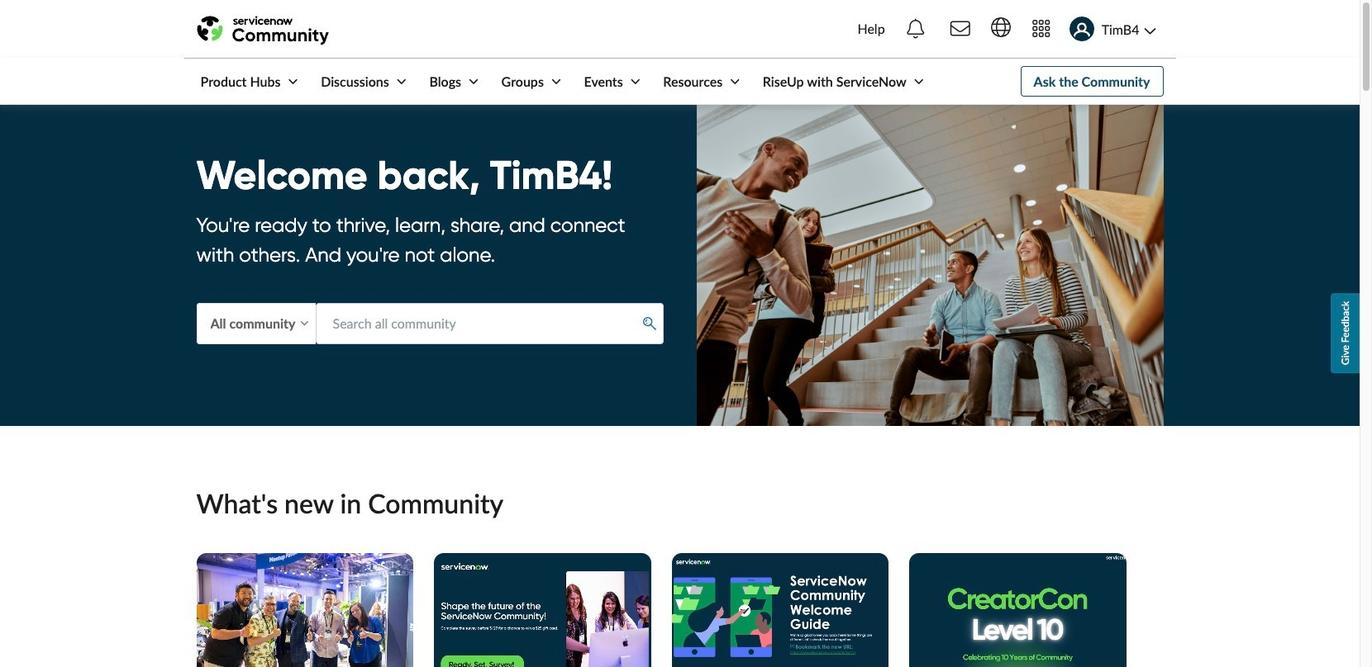 Task type: describe. For each thing, give the bounding box(es) containing it.
Search text field
[[315, 304, 663, 345]]

creatorcon has reached level 10! celebrate 10 years, share your memories, and win! image
[[909, 554, 1126, 668]]

timb4 image
[[1069, 17, 1094, 42]]

welcome to our servicenow community! image
[[672, 554, 889, 668]]



Task type: locate. For each thing, give the bounding box(es) containing it.
language selector image
[[991, 18, 1011, 38]]

the creatorcon community hub is open! image
[[196, 554, 413, 668]]

menu bar
[[184, 59, 927, 104]]

help shape the future of servicenow community – take our survey! image
[[434, 554, 651, 668]]

None submit
[[637, 312, 663, 336]]



Task type: vqa. For each thing, say whether or not it's contained in the screenshot.
CreatorCon has reached Level 10! Celebrate 10 Years, Share your Memories, and Win! image
yes



